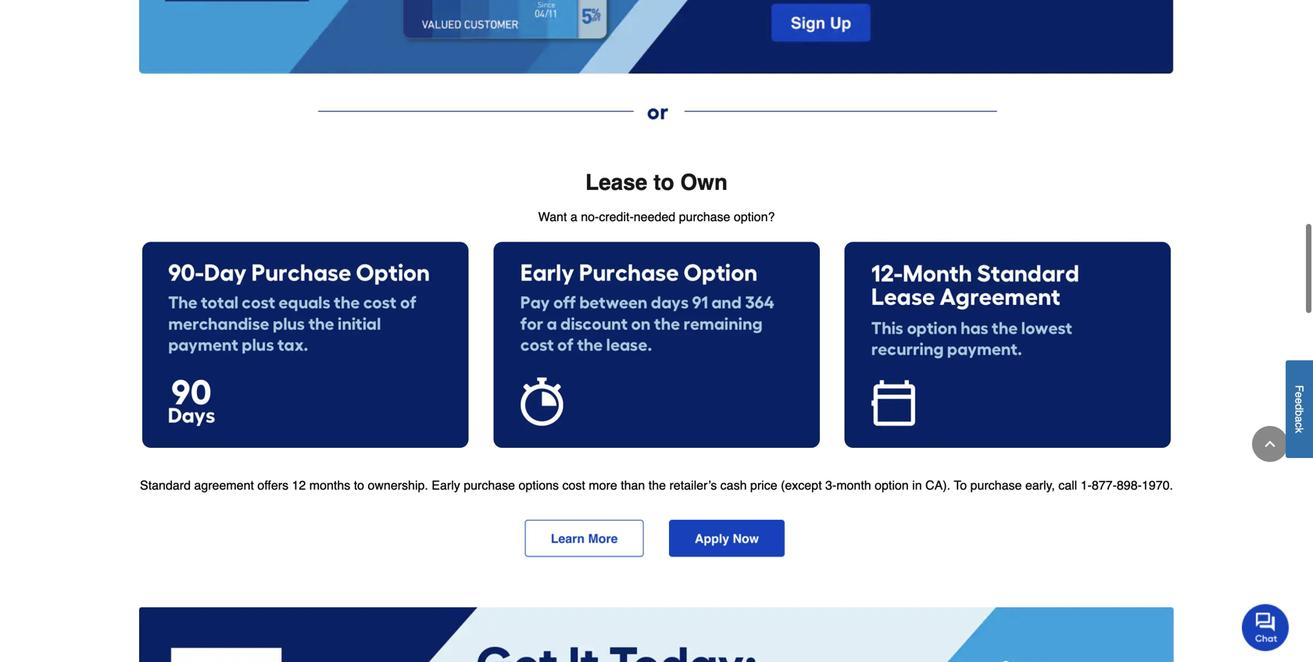 Task type: locate. For each thing, give the bounding box(es) containing it.
chat invite button image
[[1242, 604, 1290, 651]]

chevron up image
[[1263, 436, 1278, 452]]

option?
[[734, 210, 775, 224]]

purchase right to
[[971, 478, 1022, 492]]

to
[[954, 478, 967, 492]]

1 horizontal spatial a
[[1293, 416, 1306, 422]]

e up b
[[1293, 398, 1306, 404]]

877-
[[1092, 478, 1117, 492]]

2 horizontal spatial purchase
[[971, 478, 1022, 492]]

retailer's
[[670, 478, 717, 492]]

lease
[[586, 170, 648, 195]]

a left no-
[[571, 210, 578, 224]]

agreement
[[194, 478, 254, 492]]

apply now. image
[[669, 520, 1171, 558]]

price
[[750, 478, 778, 492]]

months
[[309, 478, 350, 492]]

purchase down own
[[679, 210, 731, 224]]

1970.
[[1142, 478, 1173, 492]]

1 horizontal spatial purchase
[[679, 210, 731, 224]]

0 horizontal spatial a
[[571, 210, 578, 224]]

a up k
[[1293, 416, 1306, 422]]

more
[[589, 478, 617, 492]]

month
[[837, 478, 871, 492]]

0 horizontal spatial purchase
[[464, 478, 515, 492]]

0 vertical spatial to
[[654, 170, 674, 195]]

90-day purchase option. the total cost equals the cost of merchandise plus initial payment plus tax. image
[[142, 242, 469, 448]]

call
[[1059, 478, 1077, 492]]

1 horizontal spatial to
[[654, 170, 674, 195]]

options
[[519, 478, 559, 492]]

get it today. lease to own. $59 initial payment. apply now. image
[[139, 608, 1174, 662]]

3-
[[826, 478, 837, 492]]

to
[[654, 170, 674, 195], [354, 478, 364, 492]]

0 vertical spatial a
[[571, 210, 578, 224]]

credit-
[[599, 210, 634, 224]]

1 vertical spatial a
[[1293, 416, 1306, 422]]

0 horizontal spatial to
[[354, 478, 364, 492]]

12
[[292, 478, 306, 492]]

e up d
[[1293, 392, 1306, 398]]

1 e from the top
[[1293, 392, 1306, 398]]

e
[[1293, 392, 1306, 398], [1293, 398, 1306, 404]]

to right months
[[354, 478, 364, 492]]

to up want a no-credit-needed purchase option?
[[654, 170, 674, 195]]

c
[[1293, 422, 1306, 428]]

purchase
[[679, 210, 731, 224], [464, 478, 515, 492], [971, 478, 1022, 492]]

1 vertical spatial to
[[354, 478, 364, 492]]

cost
[[562, 478, 585, 492]]

own
[[680, 170, 728, 195]]

purchase right early in the left bottom of the page
[[464, 478, 515, 492]]

in
[[912, 478, 922, 492]]

than
[[621, 478, 645, 492]]

learn more. image
[[142, 520, 644, 558]]

f e e d b a c k
[[1293, 385, 1306, 433]]

k
[[1293, 428, 1306, 433]]

a
[[571, 210, 578, 224], [1293, 416, 1306, 422]]

early,
[[1026, 478, 1055, 492]]

cash
[[721, 478, 747, 492]]

ca).
[[926, 478, 951, 492]]



Task type: vqa. For each thing, say whether or not it's contained in the screenshot.
the right 1 out of 5 stars icon
no



Task type: describe. For each thing, give the bounding box(es) containing it.
12-month standard lease agreement. this option has the lowest recurring payment. image
[[845, 242, 1171, 448]]

option
[[875, 478, 909, 492]]

lease to own
[[586, 170, 728, 195]]

a inside button
[[1293, 416, 1306, 422]]

(except
[[781, 478, 822, 492]]

ownership.
[[368, 478, 428, 492]]

standard
[[140, 478, 191, 492]]

needed
[[634, 210, 676, 224]]

sign up for savings. get special savings, inspiration and invitations when you sign up for emails. image
[[139, 0, 1174, 74]]

f e e d b a c k button
[[1286, 361, 1313, 458]]

early
[[432, 478, 460, 492]]

2 e from the top
[[1293, 398, 1306, 404]]

the
[[649, 478, 666, 492]]

offers
[[257, 478, 289, 492]]

b
[[1293, 410, 1306, 416]]

standard agreement offers 12 months to ownership. early purchase options cost more than the retailer's cash price (except 3-month option in ca). to purchase early, call 1-877-898-1970.
[[140, 478, 1173, 492]]

or. image
[[139, 99, 1174, 123]]

want a no-credit-needed purchase option?
[[538, 210, 775, 224]]

1-
[[1081, 478, 1092, 492]]

f
[[1293, 385, 1306, 392]]

scroll to top element
[[1252, 426, 1288, 462]]

want
[[538, 210, 567, 224]]

898-
[[1117, 478, 1142, 492]]

early purchase option. pay off between days 91 and 364 for discount on remaining cost of the lease. image
[[494, 242, 820, 448]]

d
[[1293, 404, 1306, 410]]

no-
[[581, 210, 599, 224]]



